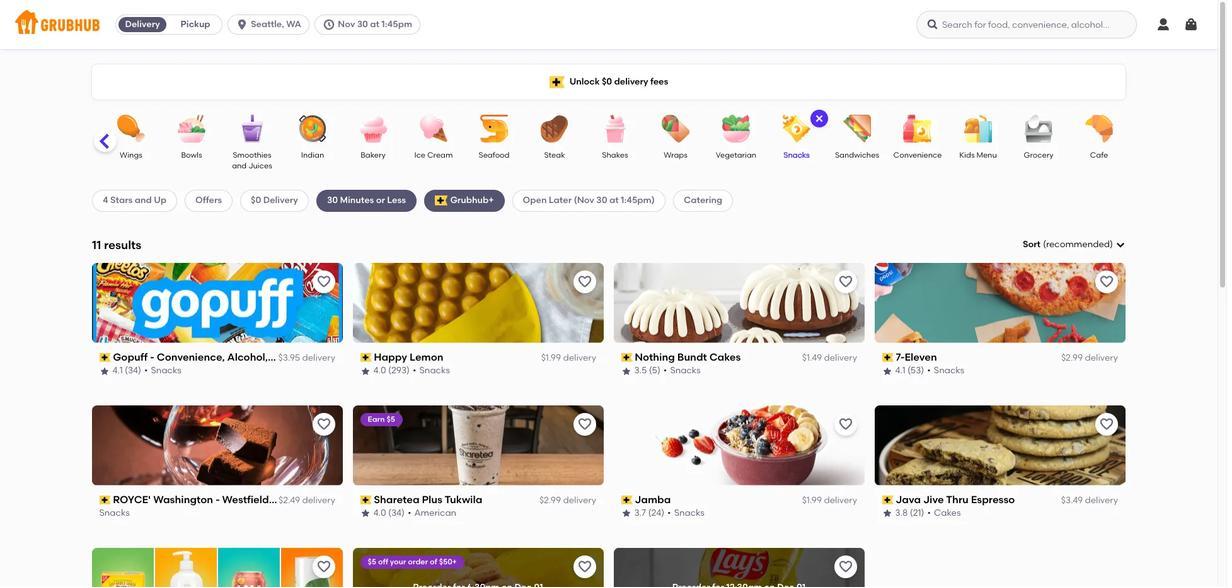 Task type: locate. For each thing, give the bounding box(es) containing it.
$1.99 for happy lemon
[[541, 353, 561, 363]]

alcohol,
[[228, 351, 268, 363]]

4.0 down sharetea
[[374, 508, 387, 518]]

)
[[1110, 239, 1114, 250]]

30 right nov
[[357, 19, 368, 30]]

$0 down juices
[[251, 195, 261, 206]]

0 vertical spatial 4.0
[[374, 365, 387, 376]]

seattle, wa button
[[228, 15, 315, 35]]

less
[[387, 195, 406, 206]]

cakes down 'java jive thru espresso'
[[935, 508, 962, 518]]

4.0 for happy lemon
[[374, 365, 387, 376]]

• for java jive thru espresso
[[928, 508, 932, 518]]

sandwiches image
[[836, 115, 880, 143]]

1 vertical spatial $1.99 delivery
[[803, 495, 858, 506]]

snacks down lemon
[[420, 365, 450, 376]]

gopuff - convenience, alcohol, & more logo image
[[92, 263, 343, 343]]

save this restaurant image for earn $5
[[578, 417, 593, 432]]

4.0 (34)
[[374, 508, 405, 518]]

snacks down "nothing bundt cakes"
[[671, 365, 701, 376]]

wings
[[120, 151, 142, 160]]

0 horizontal spatial 30
[[327, 195, 338, 206]]

None field
[[1023, 238, 1126, 251]]

1 vertical spatial 4.0
[[374, 508, 387, 518]]

4.1 down the 7-
[[896, 365, 906, 376]]

1 horizontal spatial 4.1
[[896, 365, 906, 376]]

4.1 down gopuff
[[113, 365, 123, 376]]

11 results
[[92, 237, 141, 252]]

and left up
[[135, 195, 152, 206]]

grubhub plus flag logo image left grubhub+ on the left
[[435, 196, 448, 206]]

grocery
[[1024, 151, 1054, 160]]

1 horizontal spatial and
[[232, 162, 247, 170]]

ice
[[415, 151, 426, 160]]

subscription pass image for 7-eleven
[[883, 353, 894, 362]]

and down smoothies
[[232, 162, 247, 170]]

bakery image
[[351, 115, 395, 143]]

java jive thru espresso
[[896, 494, 1016, 506]]

1 vertical spatial delivery
[[263, 195, 298, 206]]

subscription pass image for nothing bundt cakes
[[622, 353, 633, 362]]

grubhub plus flag logo image left unlock
[[550, 76, 565, 88]]

delivery for nothing bundt cakes
[[824, 353, 858, 363]]

cream
[[427, 151, 453, 160]]

save this restaurant button for nothing bundt cakes logo
[[835, 270, 858, 293]]

save this restaurant button
[[313, 270, 335, 293], [574, 270, 597, 293], [835, 270, 858, 293], [1096, 270, 1119, 293], [313, 413, 335, 436], [574, 413, 597, 436], [835, 413, 858, 436], [1096, 413, 1119, 436], [313, 555, 335, 578], [574, 555, 597, 578], [835, 555, 858, 578]]

(34) down sharetea
[[389, 508, 405, 518]]

delivery for java jive thru espresso
[[1085, 495, 1119, 506]]

delivery
[[614, 76, 649, 87], [302, 353, 335, 363], [563, 353, 597, 363], [824, 353, 858, 363], [1085, 353, 1119, 363], [302, 495, 335, 506], [563, 495, 597, 506], [824, 495, 858, 506], [1085, 495, 1119, 506]]

snacks for nothing bundt cakes
[[671, 365, 701, 376]]

3.5 (5)
[[635, 365, 661, 376]]

subscription pass image left happy
[[361, 353, 372, 362]]

at left '1:45pm'
[[370, 19, 380, 30]]

svg image
[[1184, 17, 1199, 32], [323, 18, 335, 31], [927, 18, 940, 31], [815, 114, 825, 124], [1116, 240, 1126, 250]]

4.1
[[113, 365, 123, 376], [896, 365, 906, 376]]

• snacks down convenience,
[[145, 365, 182, 376]]

smoothies
[[233, 151, 272, 160]]

1 vertical spatial (34)
[[389, 508, 405, 518]]

minutes
[[340, 195, 374, 206]]

30 left minutes
[[327, 195, 338, 206]]

sandwiches
[[835, 151, 880, 160]]

delivery for royce' washington - westfield southcenter mall
[[302, 495, 335, 506]]

at left 1:45pm)
[[610, 195, 619, 206]]

1 4.0 from the top
[[374, 365, 387, 376]]

4.1 (34)
[[113, 365, 142, 376]]

star icon image left 4.0 (293) at the left of page
[[361, 366, 371, 376]]

0 horizontal spatial svg image
[[236, 18, 249, 31]]

happy lemon logo image
[[353, 263, 604, 343]]

happy
[[374, 351, 408, 363]]

1 horizontal spatial at
[[610, 195, 619, 206]]

1 vertical spatial $1.99
[[803, 495, 822, 506]]

subscription pass image left "nothing"
[[622, 353, 633, 362]]

sort
[[1023, 239, 1041, 250]]

0 vertical spatial $1.99
[[541, 353, 561, 363]]

0 horizontal spatial $2.99 delivery
[[540, 495, 597, 506]]

subscription pass image left the 7-
[[883, 353, 894, 362]]

1 horizontal spatial grubhub plus flag logo image
[[550, 76, 565, 88]]

1 horizontal spatial $1.99
[[803, 495, 822, 506]]

0 vertical spatial cakes
[[710, 351, 741, 363]]

indian
[[301, 151, 324, 160]]

cakes right bundt
[[710, 351, 741, 363]]

(34)
[[125, 365, 142, 376], [389, 508, 405, 518]]

save this restaurant button for java jive thru espresso logo
[[1096, 413, 1119, 436]]

- right gopuff
[[150, 351, 155, 363]]

1 horizontal spatial delivery
[[263, 195, 298, 206]]

star icon image left '3.7'
[[622, 508, 632, 519]]

at
[[370, 19, 380, 30], [610, 195, 619, 206]]

0 horizontal spatial $0
[[251, 195, 261, 206]]

nov 30 at 1:45pm button
[[315, 15, 426, 35]]

0 vertical spatial delivery
[[125, 19, 160, 30]]

0 horizontal spatial (34)
[[125, 365, 142, 376]]

• down happy lemon
[[413, 365, 417, 376]]

catering
[[684, 195, 723, 206]]

star icon image left 4.0 (34)
[[361, 508, 371, 519]]

delivery left pickup
[[125, 19, 160, 30]]

• snacks down lemon
[[413, 365, 450, 376]]

1:45pm)
[[621, 195, 655, 206]]

star icon image left 4.1 (53) at the bottom right of the page
[[883, 366, 893, 376]]

gopuff
[[113, 351, 148, 363]]

• american
[[408, 508, 457, 518]]

• right (5)
[[664, 365, 668, 376]]

snacks down convenience,
[[151, 365, 182, 376]]

and
[[232, 162, 247, 170], [135, 195, 152, 206]]

0 horizontal spatial $1.99 delivery
[[541, 353, 597, 363]]

svg image
[[1156, 17, 1172, 32], [236, 18, 249, 31]]

wraps
[[664, 151, 688, 160]]

• snacks down eleven
[[928, 365, 965, 376]]

$5 right earn
[[387, 415, 396, 424]]

0 vertical spatial $5
[[387, 415, 396, 424]]

0 horizontal spatial cakes
[[710, 351, 741, 363]]

4.0 (293)
[[374, 365, 410, 376]]

sharetea plus tukwila logo image
[[353, 405, 604, 485]]

0 vertical spatial and
[[232, 162, 247, 170]]

washington
[[154, 494, 213, 506]]

save this restaurant image for royce' washington - westfield southcenter mall
[[317, 417, 332, 432]]

stars
[[110, 195, 133, 206]]

shakes
[[602, 151, 628, 160]]

• down sharetea
[[408, 508, 412, 518]]

save this restaurant image for gopuff - convenience, alcohol, & more
[[317, 274, 332, 289]]

nothing
[[635, 351, 676, 363]]

0 horizontal spatial 4.1
[[113, 365, 123, 376]]

• snacks down "nothing bundt cakes"
[[664, 365, 701, 376]]

0 vertical spatial $2.99 delivery
[[1062, 353, 1119, 363]]

0 vertical spatial $2.99
[[1062, 353, 1083, 363]]

delivery for 7-eleven
[[1085, 353, 1119, 363]]

java jive thru espresso logo image
[[875, 405, 1126, 485]]

• for happy lemon
[[413, 365, 417, 376]]

1 horizontal spatial $2.99 delivery
[[1062, 353, 1119, 363]]

1 vertical spatial $2.99 delivery
[[540, 495, 597, 506]]

southcenter
[[272, 494, 333, 506]]

snacks down royce'
[[100, 508, 130, 518]]

1 4.1 from the left
[[113, 365, 123, 376]]

fees
[[651, 76, 669, 87]]

subscription pass image
[[361, 353, 372, 362], [883, 353, 894, 362], [100, 496, 111, 504], [361, 496, 372, 504]]

0 horizontal spatial and
[[135, 195, 152, 206]]

unlock $0 delivery fees
[[570, 76, 669, 87]]

grubhub plus flag logo image for grubhub+
[[435, 196, 448, 206]]

(nov
[[574, 195, 595, 206]]

save this restaurant image
[[578, 417, 593, 432], [1100, 417, 1115, 432], [578, 559, 593, 574]]

up
[[154, 195, 167, 206]]

$2.99
[[1062, 353, 1083, 363], [540, 495, 561, 506]]

pickup button
[[169, 15, 222, 35]]

1 horizontal spatial 30
[[357, 19, 368, 30]]

wraps image
[[654, 115, 698, 143]]

4.0 down happy
[[374, 365, 387, 376]]

delivery
[[125, 19, 160, 30], [263, 195, 298, 206]]

jive
[[924, 494, 945, 506]]

earn $5
[[368, 415, 396, 424]]

• right (21)
[[928, 508, 932, 518]]

seattle, wa
[[251, 19, 301, 30]]

• snacks
[[145, 365, 182, 376], [413, 365, 450, 376], [664, 365, 701, 376], [928, 365, 965, 376], [668, 508, 705, 518]]

save this restaurant image
[[317, 274, 332, 289], [578, 274, 593, 289], [839, 274, 854, 289], [1100, 274, 1115, 289], [317, 417, 332, 432], [839, 417, 854, 432], [317, 559, 332, 574], [839, 559, 854, 574]]

•
[[145, 365, 148, 376], [413, 365, 417, 376], [664, 365, 668, 376], [928, 365, 932, 376], [408, 508, 412, 518], [668, 508, 672, 518], [928, 508, 932, 518]]

star icon image for sharetea plus tukwila
[[361, 508, 371, 519]]

$3.49
[[1062, 495, 1083, 506]]

30
[[357, 19, 368, 30], [327, 195, 338, 206], [597, 195, 608, 206]]

• right (24)
[[668, 508, 672, 518]]

1 horizontal spatial -
[[216, 494, 220, 506]]

juices
[[249, 162, 272, 170]]

grubhub+
[[450, 195, 494, 206]]

star icon image for java jive thru espresso
[[883, 508, 893, 519]]

11
[[92, 237, 101, 252]]

0 vertical spatial $0
[[602, 76, 612, 87]]

0 vertical spatial at
[[370, 19, 380, 30]]

subscription pass image
[[100, 353, 111, 362], [622, 353, 633, 362], [622, 496, 633, 504], [883, 496, 894, 504]]

1 horizontal spatial $1.99 delivery
[[803, 495, 858, 506]]

- left westfield
[[216, 494, 220, 506]]

star icon image left 4.1 (34)
[[100, 366, 110, 376]]

1 horizontal spatial (34)
[[389, 508, 405, 518]]

subscription pass image left gopuff
[[100, 353, 111, 362]]

subscription pass image for happy lemon
[[361, 353, 372, 362]]

royce'
[[113, 494, 151, 506]]

$5
[[387, 415, 396, 424], [368, 557, 377, 566]]

subscription pass image for java jive thru espresso
[[883, 496, 894, 504]]

delivery down juices
[[263, 195, 298, 206]]

1 vertical spatial cakes
[[935, 508, 962, 518]]

(34) down gopuff
[[125, 365, 142, 376]]

$5 left "off"
[[368, 557, 377, 566]]

0 horizontal spatial $5
[[368, 557, 377, 566]]

0 vertical spatial grubhub plus flag logo image
[[550, 76, 565, 88]]

star icon image for happy lemon
[[361, 366, 371, 376]]

snacks right (24)
[[675, 508, 705, 518]]

2 horizontal spatial 30
[[597, 195, 608, 206]]

subscription pass image for jamba
[[622, 496, 633, 504]]

sharetea
[[374, 494, 420, 506]]

save this restaurant button for gopuff - convenience, alcohol, & more logo
[[313, 270, 335, 293]]

1 vertical spatial grubhub plus flag logo image
[[435, 196, 448, 206]]

7-eleven
[[896, 351, 938, 363]]

$3.49 delivery
[[1062, 495, 1119, 506]]

vegetarian
[[716, 151, 757, 160]]

happy lemon
[[374, 351, 444, 363]]

$50+
[[440, 557, 457, 566]]

1 horizontal spatial $2.99
[[1062, 353, 1083, 363]]

bowls image
[[170, 115, 214, 143]]

subscription pass image left jamba
[[622, 496, 633, 504]]

1 vertical spatial at
[[610, 195, 619, 206]]

(34) for gopuff
[[125, 365, 142, 376]]

• snacks for lemon
[[413, 365, 450, 376]]

grubhub plus flag logo image
[[550, 76, 565, 88], [435, 196, 448, 206]]

snacks down snacks image
[[784, 151, 810, 160]]

• for gopuff - convenience, alcohol, & more
[[145, 365, 148, 376]]

$2.99 delivery for sharetea plus tukwila
[[540, 495, 597, 506]]

later
[[549, 195, 572, 206]]

snacks down eleven
[[935, 365, 965, 376]]

0 horizontal spatial $2.99
[[540, 495, 561, 506]]

subscription pass image left java
[[883, 496, 894, 504]]

• right 4.1 (34)
[[145, 365, 148, 376]]

$1.99
[[541, 353, 561, 363], [803, 495, 822, 506]]

0 horizontal spatial $1.99
[[541, 353, 561, 363]]

2 4.1 from the left
[[896, 365, 906, 376]]

0 vertical spatial (34)
[[125, 365, 142, 376]]

30 minutes or less
[[327, 195, 406, 206]]

star icon image for nothing bundt cakes
[[622, 366, 632, 376]]

snacks image
[[775, 115, 819, 143]]

unlock
[[570, 76, 600, 87]]

snacks
[[784, 151, 810, 160], [151, 365, 182, 376], [420, 365, 450, 376], [671, 365, 701, 376], [935, 365, 965, 376], [100, 508, 130, 518], [675, 508, 705, 518]]

• right (53)
[[928, 365, 932, 376]]

• cakes
[[928, 508, 962, 518]]

0 vertical spatial $1.99 delivery
[[541, 353, 597, 363]]

star icon image for 7-eleven
[[883, 366, 893, 376]]

ice cream image
[[412, 115, 456, 143]]

$1.99 delivery for jamba
[[803, 495, 858, 506]]

subscription pass image left royce'
[[100, 496, 111, 504]]

1 vertical spatial $5
[[368, 557, 377, 566]]

1 vertical spatial $2.99
[[540, 495, 561, 506]]

star icon image left 3.8
[[883, 508, 893, 519]]

star icon image
[[100, 366, 110, 376], [361, 366, 371, 376], [622, 366, 632, 376], [883, 366, 893, 376], [361, 508, 371, 519], [622, 508, 632, 519], [883, 508, 893, 519]]

subscription pass image right mall
[[361, 496, 372, 504]]

0 horizontal spatial delivery
[[125, 19, 160, 30]]

$0 right unlock
[[602, 76, 612, 87]]

30 right (nov
[[597, 195, 608, 206]]

0 horizontal spatial -
[[150, 351, 155, 363]]

convenience
[[894, 151, 942, 160]]

star icon image left 3.5 on the right of page
[[622, 366, 632, 376]]

0 horizontal spatial at
[[370, 19, 380, 30]]

• snacks for eleven
[[928, 365, 965, 376]]

&
[[271, 351, 278, 363]]

2 4.0 from the top
[[374, 508, 387, 518]]

save this restaurant button for happy lemon logo
[[574, 270, 597, 293]]

$2.99 delivery for 7-eleven
[[1062, 353, 1119, 363]]

0 horizontal spatial grubhub plus flag logo image
[[435, 196, 448, 206]]

jamba
[[635, 494, 671, 506]]

delivery for jamba
[[824, 495, 858, 506]]



Task type: describe. For each thing, give the bounding box(es) containing it.
subscription pass image for sharetea plus tukwila
[[361, 496, 372, 504]]

bakery
[[361, 151, 386, 160]]

4.0 for sharetea plus tukwila
[[374, 508, 387, 518]]

7-eleven logo image
[[875, 263, 1126, 343]]

(
[[1044, 239, 1047, 250]]

pickup
[[181, 19, 210, 30]]

grubhub goods logo image
[[92, 548, 343, 587]]

• snacks for bundt
[[664, 365, 701, 376]]

0 vertical spatial -
[[150, 351, 155, 363]]

$0 delivery
[[251, 195, 298, 206]]

1 horizontal spatial cakes
[[935, 508, 962, 518]]

save this restaurant button for grubhub goods logo
[[313, 555, 335, 578]]

earn
[[368, 415, 385, 424]]

• for sharetea plus tukwila
[[408, 508, 412, 518]]

recommended
[[1047, 239, 1110, 250]]

save this restaurant image for $5 off your order of $50+
[[578, 559, 593, 574]]

plus
[[422, 494, 443, 506]]

$2.99 for sharetea plus tukwila
[[540, 495, 561, 506]]

nov 30 at 1:45pm
[[338, 19, 412, 30]]

gopuff - convenience, alcohol, & more
[[113, 351, 306, 363]]

$2.99 for 7-eleven
[[1062, 353, 1083, 363]]

convenience image
[[896, 115, 940, 143]]

your
[[390, 557, 407, 566]]

(293)
[[389, 365, 410, 376]]

(24)
[[649, 508, 665, 518]]

grubhub plus flag logo image for unlock $0 delivery fees
[[550, 76, 565, 88]]

4.1 for 7-
[[896, 365, 906, 376]]

ice cream
[[415, 151, 453, 160]]

seattle,
[[251, 19, 284, 30]]

(5)
[[650, 365, 661, 376]]

grocery image
[[1017, 115, 1061, 143]]

offers
[[196, 195, 222, 206]]

save this restaurant button for royce' washington - westfield southcenter mall logo
[[313, 413, 335, 436]]

3.7 (24)
[[635, 508, 665, 518]]

cafe image
[[1078, 115, 1122, 143]]

save this restaurant image for nothing bundt cakes
[[839, 274, 854, 289]]

off
[[379, 557, 389, 566]]

tukwila
[[445, 494, 483, 506]]

1 vertical spatial -
[[216, 494, 220, 506]]

save this restaurant button for the jamba logo
[[835, 413, 858, 436]]

menu
[[977, 151, 997, 160]]

$2.49 delivery
[[279, 495, 335, 506]]

smoothies and juices
[[232, 151, 272, 170]]

snacks for happy lemon
[[420, 365, 450, 376]]

wa
[[286, 19, 301, 30]]

delivery inside delivery button
[[125, 19, 160, 30]]

of
[[430, 557, 438, 566]]

$3.95
[[278, 353, 300, 363]]

star icon image for jamba
[[622, 508, 632, 519]]

bowls
[[181, 151, 202, 160]]

3.8 (21)
[[896, 508, 925, 518]]

save this restaurant image for 7-eleven
[[1100, 274, 1115, 289]]

eleven
[[905, 351, 938, 363]]

indian image
[[291, 115, 335, 143]]

• snacks for -
[[145, 365, 182, 376]]

3.7
[[635, 508, 647, 518]]

seafood
[[479, 151, 510, 160]]

cafe
[[1091, 151, 1109, 160]]

1 horizontal spatial svg image
[[1156, 17, 1172, 32]]

4.1 (53)
[[896, 365, 925, 376]]

1 vertical spatial $0
[[251, 195, 261, 206]]

• snacks right (24)
[[668, 508, 705, 518]]

$1.49 delivery
[[803, 353, 858, 363]]

snacks for 7-eleven
[[935, 365, 965, 376]]

delivery for sharetea plus tukwila
[[563, 495, 597, 506]]

4.1 for gopuff
[[113, 365, 123, 376]]

1 horizontal spatial $5
[[387, 415, 396, 424]]

at inside button
[[370, 19, 380, 30]]

save this restaurant button for 7-eleven logo
[[1096, 270, 1119, 293]]

bundt
[[678, 351, 708, 363]]

• for nothing bundt cakes
[[664, 365, 668, 376]]

kids menu
[[960, 151, 997, 160]]

nothing bundt cakes
[[635, 351, 741, 363]]

nov
[[338, 19, 355, 30]]

$3.95 delivery
[[278, 353, 335, 363]]

1:45pm
[[382, 19, 412, 30]]

smoothies and juices image
[[230, 115, 274, 143]]

save this restaurant image for happy lemon
[[578, 274, 593, 289]]

kids menu image
[[957, 115, 1001, 143]]

snacks for jamba
[[675, 508, 705, 518]]

steak
[[544, 151, 565, 160]]

or
[[376, 195, 385, 206]]

$1.99 for jamba
[[803, 495, 822, 506]]

none field containing sort
[[1023, 238, 1126, 251]]

results
[[104, 237, 141, 252]]

4 stars and up
[[103, 195, 167, 206]]

and inside smoothies and juices
[[232, 162, 247, 170]]

30 inside button
[[357, 19, 368, 30]]

$5 off your order of $50+
[[368, 557, 457, 566]]

delivery for gopuff - convenience, alcohol, & more
[[302, 353, 335, 363]]

steak image
[[533, 115, 577, 143]]

• for 7-eleven
[[928, 365, 932, 376]]

more
[[281, 351, 306, 363]]

snacks for gopuff - convenience, alcohol, & more
[[151, 365, 182, 376]]

shakes image
[[593, 115, 638, 143]]

thru
[[947, 494, 969, 506]]

svg image inside nov 30 at 1:45pm button
[[323, 18, 335, 31]]

open later (nov 30 at 1:45pm)
[[523, 195, 655, 206]]

svg image inside seattle, wa button
[[236, 18, 249, 31]]

soup image
[[49, 115, 93, 143]]

seafood image
[[472, 115, 516, 143]]

3.5
[[635, 365, 648, 376]]

lemon
[[410, 351, 444, 363]]

(53)
[[908, 365, 925, 376]]

wings image
[[109, 115, 153, 143]]

sort ( recommended )
[[1023, 239, 1114, 250]]

sharetea plus tukwila
[[374, 494, 483, 506]]

subscription pass image for gopuff - convenience, alcohol, & more
[[100, 353, 111, 362]]

westfield
[[223, 494, 269, 506]]

delivery for happy lemon
[[563, 353, 597, 363]]

(21)
[[911, 508, 925, 518]]

svg image inside field
[[1116, 240, 1126, 250]]

(34) for sharetea
[[389, 508, 405, 518]]

1 horizontal spatial $0
[[602, 76, 612, 87]]

vegetarian image
[[714, 115, 759, 143]]

american
[[415, 508, 457, 518]]

save this restaurant image for jamba
[[839, 417, 854, 432]]

open
[[523, 195, 547, 206]]

7-
[[896, 351, 905, 363]]

jamba logo image
[[614, 405, 865, 485]]

main navigation navigation
[[0, 0, 1218, 49]]

star icon image for gopuff - convenience, alcohol, & more
[[100, 366, 110, 376]]

$1.99 delivery for happy lemon
[[541, 353, 597, 363]]

Search for food, convenience, alcohol... search field
[[917, 11, 1138, 38]]

1 vertical spatial and
[[135, 195, 152, 206]]

espresso
[[972, 494, 1016, 506]]

nothing bundt cakes logo image
[[614, 263, 865, 343]]

royce' washington - westfield southcenter mall logo image
[[92, 405, 343, 485]]

subscription pass image for royce' washington - westfield southcenter mall
[[100, 496, 111, 504]]

mall
[[335, 494, 356, 506]]

• for jamba
[[668, 508, 672, 518]]



Task type: vqa. For each thing, say whether or not it's contained in the screenshot.


